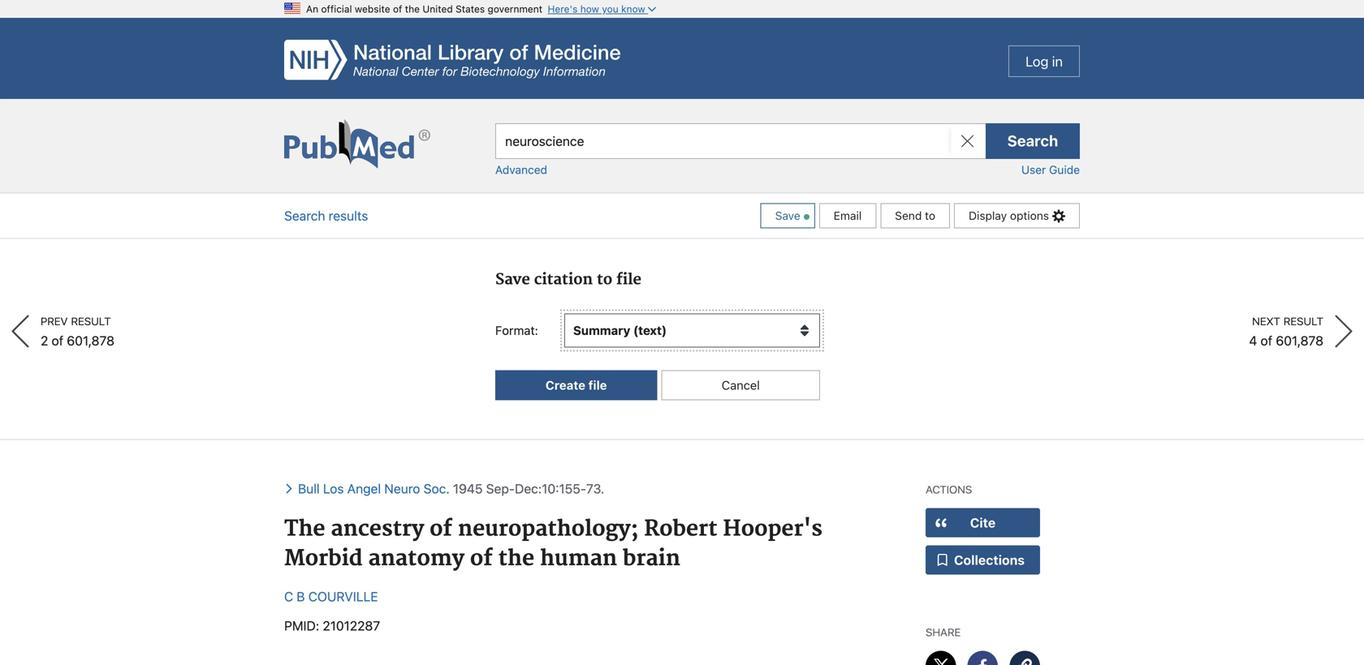 Task type: locate. For each thing, give the bounding box(es) containing it.
search results
[[284, 208, 368, 224]]

result inside prev result 2 of 601,878
[[71, 313, 111, 328]]

you
[[602, 3, 619, 15]]

1 horizontal spatial to
[[925, 209, 936, 223]]

bull
[[298, 482, 320, 497]]

None search field
[[0, 99, 1364, 194]]

0 horizontal spatial search
[[284, 208, 325, 224]]

collections button
[[926, 546, 1040, 575]]

cancel
[[722, 378, 760, 393]]

robert
[[644, 516, 718, 543]]

0 horizontal spatial result
[[71, 313, 111, 328]]

nih nlm logo image
[[284, 40, 620, 80]]

Search search field
[[479, 123, 1096, 159]]

user
[[1021, 163, 1046, 177]]

save citation to file
[[495, 271, 642, 289]]

send
[[895, 209, 922, 223]]

of up anatomy
[[430, 516, 452, 543]]

601,878 inside the next result 4 of 601,878
[[1276, 333, 1324, 349]]

save button
[[761, 203, 815, 229]]

the down 'neuropathology;'
[[498, 546, 534, 573]]

next result 4 of 601,878
[[1249, 313, 1324, 349]]

of right anatomy
[[470, 546, 493, 573]]

to
[[925, 209, 936, 223], [597, 271, 612, 289]]

brain
[[623, 546, 681, 573]]

0 horizontal spatial 601,878
[[67, 333, 114, 349]]

states
[[456, 3, 485, 15]]

21012287
[[323, 619, 380, 634]]

of inside the next result 4 of 601,878
[[1261, 333, 1273, 349]]

cite
[[970, 516, 996, 531]]

send to, save, email articles region
[[284, 194, 950, 238]]

result for next
[[1284, 313, 1324, 328]]

angel
[[347, 482, 381, 497]]

601,878 inside prev result 2 of 601,878
[[67, 333, 114, 349]]

2 601,878 from the left
[[1276, 333, 1324, 349]]

1 601,878 from the left
[[67, 333, 114, 349]]

sep-
[[486, 482, 515, 497]]

dec:10:155-
[[515, 482, 586, 497]]

result inside the next result 4 of 601,878
[[1284, 313, 1324, 328]]

search for search results
[[284, 208, 325, 224]]

file right create
[[588, 378, 607, 393]]

b
[[297, 589, 305, 605]]

601,878 down prev in the top left of the page
[[67, 333, 114, 349]]

email button
[[819, 203, 876, 229]]

the left 'united'
[[405, 3, 420, 15]]

search
[[1008, 132, 1058, 150], [284, 208, 325, 224]]

actions
[[926, 482, 972, 497]]

anatomy
[[368, 546, 464, 573]]

1945
[[453, 482, 483, 497]]

an official website of the united states government here's how you know
[[306, 3, 645, 15]]

los
[[323, 482, 344, 497]]

save left email
[[775, 209, 800, 223]]

result
[[71, 313, 111, 328], [1284, 313, 1324, 328]]

search up user
[[1008, 132, 1058, 150]]

1 result from the left
[[71, 313, 111, 328]]

0 horizontal spatial to
[[597, 271, 612, 289]]

save for save citation to file
[[495, 271, 530, 289]]

search left results
[[284, 208, 325, 224]]

0 vertical spatial search
[[1008, 132, 1058, 150]]

0 vertical spatial to
[[925, 209, 936, 223]]

of for website
[[393, 3, 402, 15]]

create file
[[546, 378, 607, 393]]

guide
[[1049, 163, 1080, 177]]

0 horizontal spatial file
[[588, 378, 607, 393]]

to right send
[[925, 209, 936, 223]]

.
[[446, 482, 450, 497]]

the ancestry of neuropathology; robert hooper's morbid anatomy of the human brain
[[284, 516, 823, 573]]

file down send to, save, email articles 'region'
[[616, 271, 642, 289]]

1 vertical spatial save
[[495, 271, 530, 289]]

1 horizontal spatial search
[[1008, 132, 1058, 150]]

2 result from the left
[[1284, 313, 1324, 328]]

601,878
[[67, 333, 114, 349], [1276, 333, 1324, 349]]

to right citation
[[597, 271, 612, 289]]

1 horizontal spatial the
[[498, 546, 534, 573]]

the
[[405, 3, 420, 15], [498, 546, 534, 573]]

1 vertical spatial the
[[498, 546, 534, 573]]

cancel button
[[661, 371, 820, 401]]

result right next
[[1284, 313, 1324, 328]]

of right 4
[[1261, 333, 1273, 349]]

of right 2
[[52, 333, 63, 349]]

collections
[[954, 553, 1025, 568]]

search inside button
[[1008, 132, 1058, 150]]

result right prev in the top left of the page
[[71, 313, 111, 328]]

save for save
[[775, 209, 800, 223]]

Search: search field
[[495, 123, 986, 159]]

1 horizontal spatial 601,878
[[1276, 333, 1324, 349]]

in
[[1052, 53, 1063, 69]]

of right website
[[393, 3, 402, 15]]

c b courville link
[[284, 589, 378, 605]]

0 horizontal spatial the
[[405, 3, 420, 15]]

file
[[616, 271, 642, 289], [588, 378, 607, 393]]

of
[[393, 3, 402, 15], [52, 333, 63, 349], [1261, 333, 1273, 349], [430, 516, 452, 543], [470, 546, 493, 573]]

display options button
[[954, 203, 1080, 229]]

save
[[775, 209, 800, 223], [495, 271, 530, 289]]

0 horizontal spatial save
[[495, 271, 530, 289]]

2
[[41, 333, 48, 349]]

user guide
[[1021, 163, 1080, 177]]

0 vertical spatial file
[[616, 271, 642, 289]]

save inside dropdown button
[[775, 209, 800, 223]]

save left citation
[[495, 271, 530, 289]]

1 horizontal spatial save
[[775, 209, 800, 223]]

1 vertical spatial to
[[597, 271, 612, 289]]

send to button
[[880, 203, 950, 229]]

file inside button
[[588, 378, 607, 393]]

1 vertical spatial search
[[284, 208, 325, 224]]

c
[[284, 589, 293, 605]]

1 vertical spatial file
[[588, 378, 607, 393]]

pmid:
[[284, 619, 319, 634]]

none search field containing search
[[0, 99, 1364, 194]]

1 horizontal spatial result
[[1284, 313, 1324, 328]]

ancestry
[[331, 516, 424, 543]]

of inside prev result 2 of 601,878
[[52, 333, 63, 349]]

601,878 down next
[[1276, 333, 1324, 349]]

log
[[1026, 53, 1049, 69]]

united
[[423, 3, 453, 15]]

how
[[580, 3, 599, 15]]

0 vertical spatial save
[[775, 209, 800, 223]]

601,878 for next
[[1276, 333, 1324, 349]]



Task type: vqa. For each thing, say whether or not it's contained in the screenshot.
Wang
no



Task type: describe. For each thing, give the bounding box(es) containing it.
pubmed logo image
[[284, 119, 430, 169]]

display options
[[969, 209, 1049, 223]]

prev result 2 of 601,878
[[41, 313, 114, 349]]

1 horizontal spatial file
[[616, 271, 642, 289]]

search button
[[986, 123, 1080, 159]]

bull los angel neuro soc . 1945 sep-dec:10:155-73.
[[298, 482, 604, 497]]

email
[[834, 209, 862, 223]]

neuro
[[384, 482, 420, 497]]

u.s. flag image
[[284, 0, 300, 16]]

display
[[969, 209, 1007, 223]]

601,878 for prev
[[67, 333, 114, 349]]

official
[[321, 3, 352, 15]]

citation
[[534, 271, 593, 289]]

hooper's
[[723, 516, 823, 543]]

create file button
[[495, 371, 657, 401]]

result for prev
[[71, 313, 111, 328]]

here's
[[548, 3, 578, 15]]

log in
[[1026, 53, 1063, 69]]

the inside the ancestry of neuropathology; robert hooper's morbid anatomy of the human brain
[[498, 546, 534, 573]]

c b courville
[[284, 589, 378, 605]]

know
[[621, 3, 645, 15]]

soc
[[424, 482, 446, 497]]

bull los angel neuro soc button
[[284, 482, 446, 497]]

morbid
[[284, 546, 363, 573]]

0 vertical spatial the
[[405, 3, 420, 15]]

advanced link
[[495, 163, 547, 177]]

of for 2
[[52, 333, 63, 349]]

4
[[1249, 333, 1257, 349]]

log in link
[[1009, 45, 1080, 77]]

to inside send to dropdown button
[[925, 209, 936, 223]]

here's how you know button
[[548, 3, 656, 15]]

create
[[546, 378, 585, 393]]

courville
[[308, 589, 378, 605]]

neuropathology;
[[458, 516, 639, 543]]

the
[[284, 516, 325, 543]]

user guide link
[[1021, 163, 1080, 177]]

73.
[[586, 482, 604, 497]]

website
[[355, 3, 390, 15]]

human
[[540, 546, 617, 573]]

next
[[1252, 313, 1280, 328]]

an
[[306, 3, 318, 15]]

prev
[[41, 313, 68, 328]]

pmid: 21012287
[[284, 619, 380, 634]]

advanced
[[495, 163, 547, 177]]

results
[[329, 208, 368, 224]]

search results link
[[282, 206, 370, 226]]

of for 4
[[1261, 333, 1273, 349]]

government
[[488, 3, 543, 15]]

send to
[[895, 209, 936, 223]]

options
[[1010, 209, 1049, 223]]

cite button
[[926, 509, 1040, 538]]

search for search
[[1008, 132, 1058, 150]]

format:
[[495, 324, 538, 338]]

share
[[926, 624, 961, 640]]

display options region
[[950, 203, 1080, 229]]



